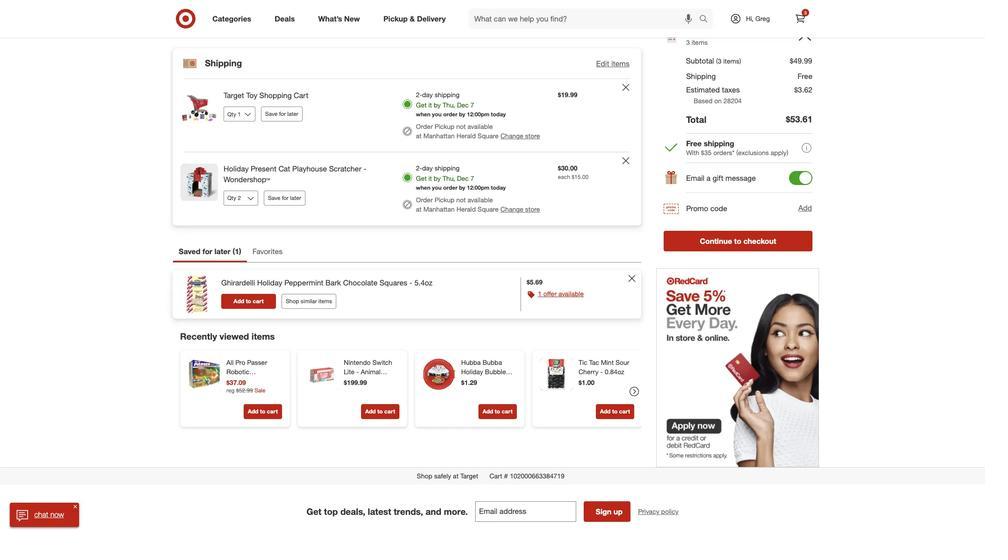 Task type: describe. For each thing, give the bounding box(es) containing it.
viewed
[[220, 331, 249, 342]]

square for target toy shopping cart
[[478, 132, 499, 140]]

orders*
[[713, 149, 735, 157]]

at for target toy shopping cart
[[416, 132, 422, 140]]

add inside button
[[798, 204, 812, 213]]

top
[[324, 507, 338, 518]]

latest
[[368, 507, 391, 518]]

$199.99 add to cart
[[344, 379, 395, 416]]

today for target toy shopping cart
[[491, 111, 506, 118]]

categories link
[[204, 8, 263, 29]]

item removed from cart.
[[416, 485, 487, 493]]

chat now
[[34, 510, 64, 520]]

not for holiday present cat playhouse scratcher - wondershop™
[[456, 196, 466, 204]]

2- for target toy shopping cart
[[416, 91, 422, 99]]

cat
[[279, 164, 290, 174]]

manhattan for holiday present cat playhouse scratcher - wondershop™
[[423, 205, 455, 213]]

what's
[[318, 14, 342, 23]]

search button
[[695, 8, 718, 31]]

to inside ghirardelli holiday peppermint bark chocolate squares - 5.4oz list item
[[246, 298, 251, 305]]

&
[[410, 14, 415, 23]]

not available radio
[[403, 127, 412, 136]]

holiday inside the holiday present cat playhouse scratcher - wondershop™
[[224, 164, 249, 174]]

target toy shopping cart image
[[181, 90, 218, 128]]

get top deals, latest trends, and more.
[[307, 507, 468, 518]]

cart for cart # 102000663384719
[[490, 473, 502, 481]]

(3
[[716, 57, 722, 65]]

thu, for target toy shopping cart
[[443, 101, 455, 109]]

to down sale
[[260, 409, 265, 416]]

herald for holiday present cat playhouse scratcher - wondershop™
[[457, 205, 476, 213]]

recently
[[180, 331, 217, 342]]

it for target toy shopping cart
[[428, 101, 432, 109]]

square for holiday present cat playhouse scratcher - wondershop™
[[478, 205, 499, 213]]

free for free
[[798, 72, 813, 81]]

saved
[[179, 247, 200, 256]]

chat now dialog
[[10, 503, 79, 528]]

$1.00
[[579, 379, 595, 387]]

shop similar items
[[286, 298, 332, 305]]

dec for target toy shopping cart
[[457, 101, 469, 109]]

1 offer available
[[538, 290, 584, 298]]

target toy shopping cart
[[224, 91, 308, 100]]

add to cart button down "ghirardelli" at left bottom
[[221, 294, 276, 309]]

2-day shipping get it by thu, dec 7 when you order by 12:00pm today for target toy shopping cart
[[416, 91, 506, 118]]

cart inside target toy shopping cart link
[[294, 91, 308, 100]]

items inside button
[[318, 298, 332, 305]]

$5.69
[[527, 278, 543, 286]]

each
[[558, 174, 570, 181]]

ghirardelli holiday peppermint bark chocolate squares - 5.4oz image
[[178, 276, 216, 313]]

3 inside $53.61 total 3 items
[[686, 38, 690, 46]]

favorites link
[[247, 243, 288, 262]]

crossing:
[[344, 378, 372, 386]]

cart # 102000663384719
[[490, 473, 565, 481]]

change store button for holiday present cat playhouse scratcher - wondershop™
[[501, 205, 540, 214]]

shop similar items button
[[282, 294, 336, 309]]

add inside ghirardelli holiday peppermint bark chocolate squares - 5.4oz list item
[[234, 298, 244, 305]]

nintendo switch lite - animal crossing: new horizons bundle - isabelle's aloha edition
[[344, 359, 397, 414]]

change for target toy shopping cart
[[501, 132, 523, 140]]

a
[[707, 174, 711, 183]]

items inside $53.61 total 3 items
[[692, 38, 708, 46]]

apply)
[[771, 149, 789, 157]]

target inside cart item ready to fulfill group
[[224, 91, 244, 100]]

wondershop™
[[224, 175, 270, 184]]

chat
[[34, 510, 48, 520]]

favorites
[[252, 247, 283, 256]]

cart for cart
[[178, 2, 207, 19]]

add to cart inside ghirardelli holiday peppermint bark chocolate squares - 5.4oz list item
[[234, 298, 264, 305]]

privacy policy link
[[638, 508, 679, 517]]

on
[[714, 97, 722, 105]]

3 link
[[790, 8, 811, 29]]

not available radio
[[403, 200, 412, 210]]

shop for shop safely at target
[[417, 473, 432, 481]]

$49.99 for $49.99 subtotal
[[178, 24, 205, 34]]

$3.62
[[794, 85, 813, 94]]

add to cart button for nintendo switch lite - animal crossing: new horizons bundle - isabelle's aloha edition
[[361, 405, 400, 420]]

(exclusions
[[736, 149, 769, 157]]

2-day shipping get it by thu, dec 7 when you order by 12:00pm today for holiday present cat playhouse scratcher - wondershop™
[[416, 164, 506, 191]]

holiday inside list item
[[257, 278, 282, 288]]

later for cart
[[287, 111, 298, 118]]

what's new link
[[310, 8, 372, 29]]

tac
[[589, 359, 599, 367]]

when for holiday present cat playhouse scratcher - wondershop™
[[416, 184, 431, 191]]

1 inside button
[[538, 290, 542, 298]]

privacy policy
[[638, 508, 679, 516]]

change for holiday present cat playhouse scratcher - wondershop™
[[501, 205, 523, 213]]

cart item ready to fulfill group containing target toy shopping cart
[[173, 79, 641, 152]]

ghirardelli
[[221, 278, 255, 288]]

items)
[[724, 57, 741, 65]]

1 vertical spatial target
[[460, 473, 478, 481]]

hi, greg
[[746, 15, 770, 22]]

tic tac mint sour cherry - 0.84oz link
[[579, 358, 632, 377]]

all
[[226, 359, 234, 367]]

28204
[[724, 97, 742, 105]]

order for holiday present cat playhouse scratcher - wondershop™
[[443, 184, 458, 191]]

greg
[[756, 15, 770, 22]]

save for later button for cat
[[264, 191, 305, 206]]

1 horizontal spatial shipping
[[686, 72, 716, 81]]

you for target toy shopping cart
[[432, 111, 442, 118]]

similar
[[301, 298, 317, 305]]

tic
[[579, 359, 587, 367]]

now
[[50, 510, 64, 520]]

2 vertical spatial later
[[214, 247, 231, 256]]

nintendo
[[344, 359, 371, 367]]

bark
[[326, 278, 341, 288]]

day for target toy shopping cart
[[422, 91, 433, 99]]

cart inside $199.99 add to cart
[[384, 409, 395, 416]]

order pickup not available at manhattan herald square change store for target toy shopping cart
[[416, 123, 540, 140]]

$15.00
[[572, 174, 589, 181]]

12:00pm for target toy shopping cart
[[467, 111, 489, 118]]

deals
[[275, 14, 295, 23]]

order for holiday present cat playhouse scratcher - wondershop™
[[416, 196, 433, 204]]

at for holiday present cat playhouse scratcher - wondershop™
[[416, 205, 422, 213]]

based on 28204
[[694, 97, 742, 105]]

email a gift message
[[686, 174, 756, 183]]

isabelle's
[[344, 396, 371, 404]]

add inside $199.99 add to cart
[[365, 409, 376, 416]]

$53.61 total 3 items
[[686, 28, 727, 46]]

total
[[711, 28, 727, 38]]

add button
[[798, 203, 813, 214]]

ghirardelli holiday peppermint bark chocolate squares - 5.4oz
[[221, 278, 433, 288]]

0 vertical spatial 1
[[235, 247, 239, 256]]

1 offer available button
[[538, 290, 584, 299]]

chocolate
[[343, 278, 378, 288]]

shipping inside the free shipping with $35 orders* (exclusions apply)
[[704, 139, 734, 148]]

subtotal (3 items)
[[686, 56, 741, 66]]

estimated
[[686, 85, 720, 94]]

dec for holiday present cat playhouse scratcher - wondershop™
[[457, 175, 469, 183]]

- inside list item
[[409, 278, 412, 288]]

- inside tic tac mint sour cherry - 0.84oz $1.00
[[600, 368, 603, 376]]

pickup for target toy shopping cart
[[435, 123, 455, 131]]

when for target toy shopping cart
[[416, 111, 431, 118]]

order for target toy shopping cart
[[416, 123, 433, 131]]

bubble
[[485, 368, 506, 376]]

hubba
[[461, 359, 481, 367]]

message
[[726, 174, 756, 183]]

it for holiday present cat playhouse scratcher - wondershop™
[[428, 175, 432, 183]]

new inside nintendo switch lite - animal crossing: new horizons bundle - isabelle's aloha edition
[[373, 378, 387, 386]]

2 vertical spatial get
[[307, 507, 322, 518]]

what's new
[[318, 14, 360, 23]]

deals,
[[340, 507, 365, 518]]

✕ button
[[71, 503, 79, 511]]

hi,
[[746, 15, 754, 22]]

available inside 1 offer available button
[[559, 290, 584, 298]]

0 horizontal spatial new
[[344, 14, 360, 23]]

change store button for target toy shopping cart
[[501, 132, 540, 141]]

save for cat
[[268, 195, 280, 202]]

bundle
[[372, 387, 392, 395]]

to inside button
[[734, 237, 741, 246]]

$53.61 for $53.61 total 3 items
[[686, 28, 709, 38]]

$19.99
[[558, 91, 578, 99]]

to inside $199.99 add to cart
[[377, 409, 383, 416]]

thu, for holiday present cat playhouse scratcher - wondershop™
[[443, 175, 455, 183]]

0 horizontal spatial shipping
[[205, 57, 242, 68]]

with
[[686, 149, 699, 157]]

save for later button for shopping
[[261, 107, 303, 122]]

available for target toy shopping cart
[[468, 123, 493, 131]]

get for target toy shopping cart
[[416, 101, 427, 109]]



Task type: locate. For each thing, give the bounding box(es) containing it.
2- for holiday present cat playhouse scratcher - wondershop™
[[416, 164, 422, 172]]

7 for target toy shopping cart
[[471, 101, 474, 109]]

1 vertical spatial order pickup not available at manhattan herald square change store
[[416, 196, 540, 213]]

add to cart for all pro passer robotic quarterback
[[248, 409, 278, 416]]

$49.99 up $3.62
[[790, 56, 813, 66]]

1 it from the top
[[428, 101, 432, 109]]

to right continue
[[734, 237, 741, 246]]

2 thu, from the top
[[443, 175, 455, 183]]

1 thu, from the top
[[443, 101, 455, 109]]

1 dec from the top
[[457, 101, 469, 109]]

pickup for holiday present cat playhouse scratcher - wondershop™
[[435, 196, 455, 204]]

store for holiday present cat playhouse scratcher - wondershop™
[[525, 205, 540, 213]]

0 vertical spatial shipping
[[435, 91, 460, 99]]

1 12:00pm from the top
[[467, 111, 489, 118]]

nintendo switch lite - animal crossing: new horizons bundle - isabelle's aloha edition image
[[305, 358, 338, 391], [305, 358, 338, 391]]

aloha
[[373, 396, 390, 404]]

0 vertical spatial shop
[[286, 298, 299, 305]]

ghirardelli holiday peppermint bark chocolate squares - 5.4oz list item
[[173, 270, 641, 319]]

1 vertical spatial it
[[428, 175, 432, 183]]

5.4oz
[[414, 278, 433, 288]]

)
[[239, 247, 241, 256]]

0 vertical spatial 7
[[471, 101, 474, 109]]

add to cart down 0.84oz
[[600, 409, 630, 416]]

1 vertical spatial manhattan
[[423, 205, 455, 213]]

0 vertical spatial you
[[432, 111, 442, 118]]

0 vertical spatial target
[[224, 91, 244, 100]]

0 vertical spatial 3
[[804, 10, 807, 15]]

subtotal
[[207, 24, 242, 34]]

present
[[251, 164, 276, 174]]

pickup right not available radio
[[435, 196, 455, 204]]

2 herald from the top
[[457, 205, 476, 213]]

0 vertical spatial store
[[525, 132, 540, 140]]

passer
[[247, 359, 267, 367]]

1 vertical spatial change store button
[[501, 205, 540, 214]]

2 vertical spatial at
[[453, 473, 459, 481]]

for for shopping
[[279, 111, 286, 118]]

add to cart button
[[221, 294, 276, 309], [244, 405, 282, 420], [361, 405, 400, 420], [478, 405, 517, 420], [596, 405, 634, 420]]

holiday present cat playhouse scratcher - wondershop&#8482; image
[[181, 164, 218, 201]]

new
[[344, 14, 360, 23], [373, 378, 387, 386]]

1 vertical spatial later
[[290, 195, 301, 202]]

add to cart for hubba bubba holiday bubble tape - 2oz
[[483, 409, 513, 416]]

2 you from the top
[[432, 184, 442, 191]]

3 right greg
[[804, 10, 807, 15]]

2-day shipping get it by thu, dec 7 when you order by 12:00pm today
[[416, 91, 506, 118], [416, 164, 506, 191]]

2 day from the top
[[422, 164, 433, 172]]

add to cart button for hubba bubba holiday bubble tape - 2oz
[[478, 405, 517, 420]]

privacy
[[638, 508, 659, 516]]

save for later for shopping
[[265, 111, 298, 118]]

3 up the subtotal
[[686, 38, 690, 46]]

store for target toy shopping cart
[[525, 132, 540, 140]]

- inside the holiday present cat playhouse scratcher - wondershop™
[[364, 164, 366, 174]]

pickup left &
[[383, 14, 408, 23]]

0 vertical spatial herald
[[457, 132, 476, 140]]

shop for shop similar items
[[286, 298, 299, 305]]

safely
[[434, 473, 451, 481]]

cart down 0.84oz
[[619, 409, 630, 416]]

1 vertical spatial when
[[416, 184, 431, 191]]

12:00pm
[[467, 111, 489, 118], [467, 184, 489, 191]]

continue
[[700, 237, 732, 246]]

0 vertical spatial cart item ready to fulfill group
[[173, 79, 641, 152]]

at
[[416, 132, 422, 140], [416, 205, 422, 213], [453, 473, 459, 481]]

2 order pickup not available at manhattan herald square change store from the top
[[416, 196, 540, 213]]

0 vertical spatial dec
[[457, 101, 469, 109]]

email
[[686, 174, 705, 183]]

free
[[798, 72, 813, 81], [686, 139, 702, 148]]

holiday
[[224, 164, 249, 174], [257, 278, 282, 288], [461, 368, 483, 376]]

cart down "ghirardelli" at left bottom
[[253, 298, 264, 305]]

day for holiday present cat playhouse scratcher - wondershop™
[[422, 164, 433, 172]]

1 vertical spatial 2-day shipping get it by thu, dec 7 when you order by 12:00pm today
[[416, 164, 506, 191]]

2 2-day shipping get it by thu, dec 7 when you order by 12:00pm today from the top
[[416, 164, 506, 191]]

tic tac mint sour cherry - 0.84oz $1.00
[[579, 359, 629, 387]]

tic tac mint sour cherry - 0.84oz image
[[540, 358, 573, 391], [540, 358, 573, 391]]

items up passer
[[252, 331, 275, 342]]

2 vertical spatial for
[[203, 247, 212, 256]]

herald for target toy shopping cart
[[457, 132, 476, 140]]

1 cart item ready to fulfill group from the top
[[173, 79, 641, 152]]

1 vertical spatial 12:00pm
[[467, 184, 489, 191]]

manhattan right not available option
[[423, 132, 455, 140]]

add to cart down 2oz
[[483, 409, 513, 416]]

2 2- from the top
[[416, 164, 422, 172]]

store
[[525, 132, 540, 140], [525, 205, 540, 213]]

holiday present cat playhouse scratcher - wondershop™ link
[[224, 164, 388, 185]]

$49.99
[[178, 24, 205, 34], [790, 56, 813, 66]]

order right not available radio
[[416, 196, 433, 204]]

shipping for holiday present cat playhouse scratcher - wondershop™
[[435, 164, 460, 172]]

squares
[[380, 278, 407, 288]]

2 dec from the top
[[457, 175, 469, 183]]

0 vertical spatial order
[[443, 111, 458, 118]]

0 vertical spatial 12:00pm
[[467, 111, 489, 118]]

2 it from the top
[[428, 175, 432, 183]]

delivery
[[417, 14, 446, 23]]

1 vertical spatial save for later button
[[264, 191, 305, 206]]

0 vertical spatial manhattan
[[423, 132, 455, 140]]

items right similar
[[318, 298, 332, 305]]

2 change store button from the top
[[501, 205, 540, 214]]

cart up $49.99 subtotal
[[178, 2, 207, 19]]

at right not available option
[[416, 132, 422, 140]]

animal
[[361, 368, 381, 376]]

manhattan right not available radio
[[423, 205, 455, 213]]

cart item ready to fulfill group
[[173, 79, 641, 152], [173, 153, 641, 226]]

2 vertical spatial available
[[559, 290, 584, 298]]

1 horizontal spatial target
[[460, 473, 478, 481]]

1 vertical spatial change
[[501, 205, 523, 213]]

free inside the free shipping with $35 orders* (exclusions apply)
[[686, 139, 702, 148]]

cart for tic tac mint sour cherry - 0.84oz
[[619, 409, 630, 416]]

at right safely on the left bottom
[[453, 473, 459, 481]]

pickup right not available option
[[435, 123, 455, 131]]

save for shopping
[[265, 111, 278, 118]]

shipping
[[205, 57, 242, 68], [686, 72, 716, 81]]

holiday present cat playhouse scratcher - wondershop™
[[224, 164, 366, 184]]

free up $3.62
[[798, 72, 813, 81]]

2 when from the top
[[416, 184, 431, 191]]

target left toy
[[224, 91, 244, 100]]

1 horizontal spatial $53.61
[[786, 114, 813, 125]]

1 when from the top
[[416, 111, 431, 118]]

order for target toy shopping cart
[[443, 111, 458, 118]]

None radio
[[403, 100, 412, 109], [403, 173, 412, 183], [403, 100, 412, 109], [403, 173, 412, 183]]

0 horizontal spatial free
[[686, 139, 702, 148]]

categories
[[212, 14, 251, 23]]

1 vertical spatial square
[[478, 205, 499, 213]]

1 left offer
[[538, 290, 542, 298]]

0 horizontal spatial $49.99
[[178, 24, 205, 34]]

2 not from the top
[[456, 196, 466, 204]]

shop inside button
[[286, 298, 299, 305]]

1 vertical spatial $49.99
[[790, 56, 813, 66]]

0 vertical spatial free
[[798, 72, 813, 81]]

save down cat
[[268, 195, 280, 202]]

$49.99 for $49.99
[[790, 56, 813, 66]]

0 vertical spatial order
[[664, 6, 693, 19]]

square
[[478, 132, 499, 140], [478, 205, 499, 213]]

save for later button
[[261, 107, 303, 122], [264, 191, 305, 206]]

promo
[[686, 204, 708, 213]]

free for free shipping with $35 orders* (exclusions apply)
[[686, 139, 702, 148]]

change store button
[[501, 132, 540, 141], [501, 205, 540, 214]]

1 vertical spatial shop
[[417, 473, 432, 481]]

2 horizontal spatial holiday
[[461, 368, 483, 376]]

2 vertical spatial cart
[[490, 473, 502, 481]]

order pickup not available at manhattan herald square change store for holiday present cat playhouse scratcher - wondershop™
[[416, 196, 540, 213]]

1 vertical spatial you
[[432, 184, 442, 191]]

search
[[695, 15, 718, 24]]

3
[[804, 10, 807, 15], [686, 38, 690, 46]]

2 cart item ready to fulfill group from the top
[[173, 153, 641, 226]]

when
[[416, 111, 431, 118], [416, 184, 431, 191]]

1 horizontal spatial 3
[[804, 10, 807, 15]]

cart for all pro passer robotic quarterback
[[267, 409, 278, 416]]

2 vertical spatial shipping
[[435, 164, 460, 172]]

shipping up estimated at the top of the page
[[686, 72, 716, 81]]

save for later button down shopping
[[261, 107, 303, 122]]

1 vertical spatial for
[[282, 195, 289, 202]]

#
[[504, 473, 508, 481]]

edition
[[344, 406, 364, 414]]

0 horizontal spatial 1
[[235, 247, 239, 256]]

order
[[664, 6, 693, 19], [416, 123, 433, 131], [416, 196, 433, 204]]

ghirardelli holiday peppermint bark chocolate squares - 5.4oz link
[[221, 278, 433, 289]]

holiday down hubba
[[461, 368, 483, 376]]

1 vertical spatial 2-
[[416, 164, 422, 172]]

0 horizontal spatial shop
[[286, 298, 299, 305]]

1 not from the top
[[456, 123, 466, 131]]

add to cart button for all pro passer robotic quarterback
[[244, 405, 282, 420]]

2 change from the top
[[501, 205, 523, 213]]

1 vertical spatial not
[[456, 196, 466, 204]]

scratcher
[[329, 164, 361, 174]]

later down target toy shopping cart link
[[287, 111, 298, 118]]

$53.61 for $53.61
[[786, 114, 813, 125]]

estimated taxes
[[686, 85, 740, 94]]

1 horizontal spatial holiday
[[257, 278, 282, 288]]

2 square from the top
[[478, 205, 499, 213]]

cart down aloha
[[384, 409, 395, 416]]

not for target toy shopping cart
[[456, 123, 466, 131]]

free shipping with $35 orders* (exclusions apply)
[[686, 139, 789, 157]]

$53.61
[[686, 28, 709, 38], [786, 114, 813, 125]]

1 vertical spatial order
[[416, 123, 433, 131]]

promo code
[[686, 204, 727, 213]]

cart item ready to fulfill group containing holiday present cat playhouse scratcher - wondershop™
[[173, 153, 641, 226]]

cart for hubba bubba holiday bubble tape - 2oz
[[502, 409, 513, 416]]

1 vertical spatial pickup
[[435, 123, 455, 131]]

peppermint
[[284, 278, 323, 288]]

target up from
[[460, 473, 478, 481]]

shop up the item
[[417, 473, 432, 481]]

0 vertical spatial it
[[428, 101, 432, 109]]

for down shopping
[[279, 111, 286, 118]]

1 vertical spatial cart item ready to fulfill group
[[173, 153, 641, 226]]

0 vertical spatial day
[[422, 91, 433, 99]]

pickup inside pickup & delivery link
[[383, 14, 408, 23]]

reg
[[226, 387, 235, 394]]

recently viewed items
[[180, 331, 275, 342]]

1 vertical spatial 3
[[686, 38, 690, 46]]

for right saved
[[203, 247, 212, 256]]

0 vertical spatial save for later button
[[261, 107, 303, 122]]

1 horizontal spatial 1
[[538, 290, 542, 298]]

- right bundle
[[394, 387, 397, 395]]

0 vertical spatial new
[[344, 14, 360, 23]]

0 vertical spatial available
[[468, 123, 493, 131]]

1 vertical spatial 1
[[538, 290, 542, 298]]

1 horizontal spatial free
[[798, 72, 813, 81]]

1 day from the top
[[422, 91, 433, 99]]

to down 0.84oz
[[612, 409, 618, 416]]

add to cart button down aloha
[[361, 405, 400, 420]]

$30.00 each $15.00
[[558, 164, 589, 181]]

1 horizontal spatial $49.99
[[790, 56, 813, 66]]

save for later button down the holiday present cat playhouse scratcher - wondershop™
[[264, 191, 305, 206]]

1 today from the top
[[491, 111, 506, 118]]

pickup & delivery
[[383, 14, 446, 23]]

cart down bubble
[[502, 409, 513, 416]]

offer
[[543, 290, 557, 298]]

cart right shopping
[[294, 91, 308, 100]]

edit items button
[[596, 58, 630, 69]]

herald
[[457, 132, 476, 140], [457, 205, 476, 213]]

1 you from the top
[[432, 111, 442, 118]]

cart inside ghirardelli holiday peppermint bark chocolate squares - 5.4oz list item
[[253, 298, 264, 305]]

items right the edit
[[611, 59, 630, 68]]

2 order from the top
[[443, 184, 458, 191]]

deals link
[[267, 8, 307, 29]]

0 horizontal spatial cart
[[178, 2, 207, 19]]

0 vertical spatial save
[[265, 111, 278, 118]]

based
[[694, 97, 713, 105]]

add to cart button down sale
[[244, 405, 282, 420]]

$199.99
[[344, 379, 367, 387]]

summary
[[696, 6, 744, 19]]

0 vertical spatial today
[[491, 111, 506, 118]]

0 vertical spatial get
[[416, 101, 427, 109]]

2 vertical spatial order
[[416, 196, 433, 204]]

for for cat
[[282, 195, 289, 202]]

1 change from the top
[[501, 132, 523, 140]]

- inside hubba bubba holiday bubble tape - 2oz
[[477, 378, 480, 386]]

quarterback
[[226, 378, 263, 386]]

1 horizontal spatial new
[[373, 378, 387, 386]]

later for playhouse
[[290, 195, 301, 202]]

2 horizontal spatial cart
[[490, 473, 502, 481]]

continue to checkout button
[[664, 231, 813, 252]]

7 for holiday present cat playhouse scratcher - wondershop™
[[471, 175, 474, 183]]

later left (
[[214, 247, 231, 256]]

all pro passer robotic quarterback image
[[188, 358, 221, 391], [188, 358, 221, 391]]

to down bubble
[[495, 409, 500, 416]]

0 horizontal spatial $53.61
[[686, 28, 709, 38]]

new up bundle
[[373, 378, 387, 386]]

continue to checkout
[[700, 237, 776, 246]]

1 vertical spatial save
[[268, 195, 280, 202]]

2 manhattan from the top
[[423, 205, 455, 213]]

save down shopping
[[265, 111, 278, 118]]

save for later down shopping
[[265, 111, 298, 118]]

order right not available option
[[416, 123, 433, 131]]

manhattan for target toy shopping cart
[[423, 132, 455, 140]]

0 vertical spatial when
[[416, 111, 431, 118]]

get
[[416, 101, 427, 109], [416, 175, 427, 183], [307, 507, 322, 518]]

total
[[686, 114, 707, 125]]

1 order from the top
[[443, 111, 458, 118]]

1 2- from the top
[[416, 91, 422, 99]]

at right not available radio
[[416, 205, 422, 213]]

robotic
[[226, 368, 249, 376]]

sour
[[616, 359, 629, 367]]

items up the subtotal
[[692, 38, 708, 46]]

1 store from the top
[[525, 132, 540, 140]]

order left search
[[664, 6, 693, 19]]

2 7 from the top
[[471, 175, 474, 183]]

1 square from the top
[[478, 132, 499, 140]]

holiday down favorites 'link'
[[257, 278, 282, 288]]

1 vertical spatial store
[[525, 205, 540, 213]]

1 manhattan from the top
[[423, 132, 455, 140]]

1 vertical spatial dec
[[457, 175, 469, 183]]

cart down all pro passer robotic quarterback link
[[267, 409, 278, 416]]

pro
[[235, 359, 245, 367]]

0 vertical spatial for
[[279, 111, 286, 118]]

$53.61 inside $53.61 total 3 items
[[686, 28, 709, 38]]

items
[[692, 38, 708, 46], [611, 59, 630, 68], [318, 298, 332, 305], [252, 331, 275, 342]]

available for holiday present cat playhouse scratcher - wondershop™
[[468, 196, 493, 204]]

holiday inside hubba bubba holiday bubble tape - 2oz
[[461, 368, 483, 376]]

- right scratcher
[[364, 164, 366, 174]]

shipping down the subtotal
[[205, 57, 242, 68]]

new right what's
[[344, 14, 360, 23]]

2 12:00pm from the top
[[467, 184, 489, 191]]

0 horizontal spatial holiday
[[224, 164, 249, 174]]

playhouse
[[292, 164, 327, 174]]

you for holiday present cat playhouse scratcher - wondershop™
[[432, 184, 442, 191]]

taxes
[[722, 85, 740, 94]]

all pro passer robotic quarterback link
[[226, 358, 280, 386]]

0 vertical spatial change
[[501, 132, 523, 140]]

1
[[235, 247, 239, 256], [538, 290, 542, 298]]

2 store from the top
[[525, 205, 540, 213]]

1 herald from the top
[[457, 132, 476, 140]]

$49.99 left the subtotal
[[178, 24, 205, 34]]

None text field
[[475, 502, 576, 523]]

save for later down the holiday present cat playhouse scratcher - wondershop™
[[268, 195, 301, 202]]

items inside dropdown button
[[611, 59, 630, 68]]

pickup
[[383, 14, 408, 23], [435, 123, 455, 131], [435, 196, 455, 204]]

- left 2oz
[[477, 378, 480, 386]]

1 horizontal spatial cart
[[294, 91, 308, 100]]

1 7 from the top
[[471, 101, 474, 109]]

1 left favorites
[[235, 247, 239, 256]]

1 vertical spatial order
[[443, 184, 458, 191]]

What can we help you find? suggestions appear below search field
[[469, 8, 702, 29]]

to down "ghirardelli" at left bottom
[[246, 298, 251, 305]]

switch
[[372, 359, 392, 367]]

code
[[710, 204, 727, 213]]

$1.29
[[461, 379, 477, 387]]

hubba bubba holiday bubble tape - 2oz image
[[423, 358, 456, 391], [423, 358, 456, 391]]

to down aloha
[[377, 409, 383, 416]]

later down the holiday present cat playhouse scratcher - wondershop™
[[290, 195, 301, 202]]

mint
[[601, 359, 614, 367]]

2 vertical spatial pickup
[[435, 196, 455, 204]]

$37.09
[[226, 379, 246, 387]]

$53.61 down search
[[686, 28, 709, 38]]

1 vertical spatial 7
[[471, 175, 474, 183]]

0 vertical spatial 2-day shipping get it by thu, dec 7 when you order by 12:00pm today
[[416, 91, 506, 118]]

you
[[432, 111, 442, 118], [432, 184, 442, 191]]

1 vertical spatial thu,
[[443, 175, 455, 183]]

- left 5.4oz
[[409, 278, 412, 288]]

2 today from the top
[[491, 184, 506, 191]]

add to cart down sale
[[248, 409, 278, 416]]

1 change store button from the top
[[501, 132, 540, 141]]

1 vertical spatial shipping
[[686, 72, 716, 81]]

add to cart button down 0.84oz
[[596, 405, 634, 420]]

0 vertical spatial change store button
[[501, 132, 540, 141]]

- right the lite
[[356, 368, 359, 376]]

up
[[614, 508, 623, 517]]

1 vertical spatial available
[[468, 196, 493, 204]]

0 vertical spatial order pickup not available at manhattan herald square change store
[[416, 123, 540, 140]]

1 vertical spatial cart
[[294, 91, 308, 100]]

today for holiday present cat playhouse scratcher - wondershop™
[[491, 184, 506, 191]]

cart.
[[474, 485, 487, 493]]

0 vertical spatial square
[[478, 132, 499, 140]]

holiday up wondershop™
[[224, 164, 249, 174]]

change
[[501, 132, 523, 140], [501, 205, 523, 213]]

1 order pickup not available at manhattan herald square change store from the top
[[416, 123, 540, 140]]

1 vertical spatial save for later
[[268, 195, 301, 202]]

0.84oz
[[605, 368, 624, 376]]

0 horizontal spatial 3
[[686, 38, 690, 46]]

hubba bubba holiday bubble tape - 2oz link
[[461, 358, 515, 386]]

1 2-day shipping get it by thu, dec 7 when you order by 12:00pm today from the top
[[416, 91, 506, 118]]

save for later for cat
[[268, 195, 301, 202]]

1 vertical spatial $53.61
[[786, 114, 813, 125]]

shipping for target toy shopping cart
[[435, 91, 460, 99]]

get for holiday present cat playhouse scratcher - wondershop™
[[416, 175, 427, 183]]

for down the holiday present cat playhouse scratcher - wondershop™
[[282, 195, 289, 202]]

shop left similar
[[286, 298, 299, 305]]

0 vertical spatial 2-
[[416, 91, 422, 99]]

1 vertical spatial at
[[416, 205, 422, 213]]

0 vertical spatial thu,
[[443, 101, 455, 109]]

available
[[468, 123, 493, 131], [468, 196, 493, 204], [559, 290, 584, 298]]

0 vertical spatial shipping
[[205, 57, 242, 68]]

7
[[471, 101, 474, 109], [471, 175, 474, 183]]

0 horizontal spatial target
[[224, 91, 244, 100]]

add to cart down "ghirardelli" at left bottom
[[234, 298, 264, 305]]

target redcard save 5% get more every day. in store & online. apply now for a credit or debit redcard. *some restrictions apply. image
[[656, 268, 819, 468]]

free up with
[[686, 139, 702, 148]]

add to cart for tic tac mint sour cherry - 0.84oz
[[600, 409, 630, 416]]

add to cart button down 2oz
[[478, 405, 517, 420]]

cart left #
[[490, 473, 502, 481]]

$49.99 subtotal
[[178, 24, 242, 34]]

12:00pm for holiday present cat playhouse scratcher - wondershop™
[[467, 184, 489, 191]]

to
[[734, 237, 741, 246], [246, 298, 251, 305], [260, 409, 265, 416], [377, 409, 383, 416], [495, 409, 500, 416], [612, 409, 618, 416]]

0 vertical spatial $53.61
[[686, 28, 709, 38]]

shop
[[286, 298, 299, 305], [417, 473, 432, 481]]

- down mint
[[600, 368, 603, 376]]

$53.61 down $3.62
[[786, 114, 813, 125]]

shop safely at target
[[417, 473, 478, 481]]

102000663384719
[[510, 473, 565, 481]]



Task type: vqa. For each thing, say whether or not it's contained in the screenshot.
$53.61 to the right
yes



